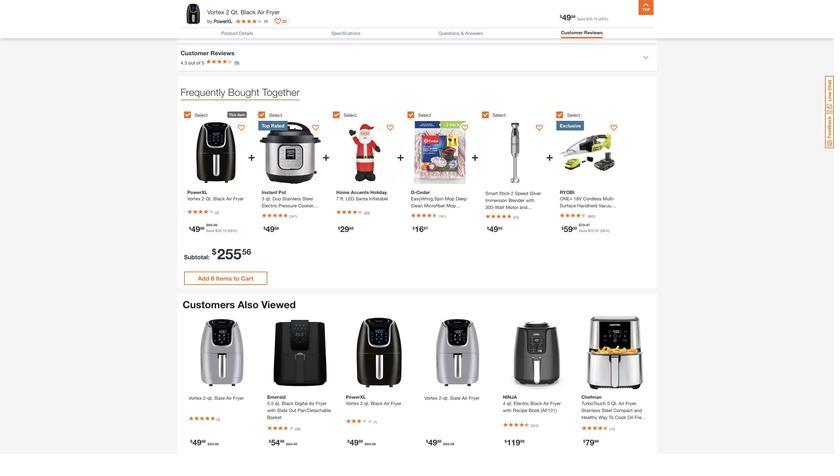 Task type: describe. For each thing, give the bounding box(es) containing it.
$ 49 88 $ 69 . 98 for ( 1 )
[[348, 438, 376, 447]]

1 vertical spatial mop
[[447, 203, 456, 208]]

charger
[[560, 217, 577, 222]]

to
[[609, 415, 614, 420]]

2 10.4 from the left
[[256, 5, 265, 11]]

( 1 )
[[374, 420, 377, 424]]

way
[[599, 415, 608, 420]]

display image for 49
[[536, 125, 543, 131]]

stainless inside chefman turbotouch 5 qt. air fryer, stainless steel compact and healthy way to cook oil-free, one-touch digital controls
[[582, 408, 600, 413]]

cart
[[241, 275, 253, 282]]

details
[[239, 30, 253, 36]]

%) for 49
[[233, 228, 237, 233]]

9pm
[[252, 13, 264, 19]]

air inside chefman turbotouch 5 qt. air fryer, stainless steel compact and healthy way to cook oil-free, one-touch digital controls
[[619, 401, 624, 406]]

with for ninja 4 qt. electric black air fryer with recipe book (af101)
[[503, 408, 512, 413]]

out
[[188, 60, 195, 66]]

15.2
[[212, 5, 221, 11]]

119
[[507, 438, 520, 447]]

questions for questions & answers
[[439, 30, 460, 36]]

) for home accents holiday 7 ft. led santa inflatable
[[369, 211, 370, 215]]

( for ( 3 )
[[216, 417, 217, 422]]

(af101)
[[541, 408, 557, 413]]

out
[[289, 408, 296, 413]]

controls
[[620, 422, 638, 427]]

black inside ninja 4 qt. electric black air fryer with recipe book (af101)
[[531, 401, 542, 406]]

(9)
[[234, 60, 239, 66]]

+ for 29
[[397, 149, 404, 163]]

digital inside emerald 5.5 qt. black digital air fryer with slide out pan/detachable basket
[[295, 401, 308, 406]]

fryer,
[[626, 401, 637, 406]]

basket
[[267, 415, 282, 420]]

6 / 6 group
[[557, 107, 628, 243]]

battery
[[592, 210, 607, 215]]

5 inside chefman turbotouch 5 qt. air fryer, stainless steel compact and healthy way to cook oil-free, one-touch digital controls
[[607, 401, 610, 406]]

spin
[[434, 196, 444, 201]]

99 for 79
[[594, 439, 599, 444]]

( inside "$ 49 88 $ 69 . 98 save $ 20 . 10 ( 29 %)"
[[228, 228, 229, 233]]

79 inside $ 59 00 $ 79 . 97 save $ 20 . 97 ( 26 %)
[[581, 223, 585, 227]]

smart stick 2 speed silver immersion blender with 300-watt motor and improved blade guards link
[[485, 190, 543, 217]]

diy
[[580, 17, 589, 24]]

10 inside $ 49 88 save $ 20 . 10 ( 29 %)
[[594, 17, 598, 21]]

save inside $ 49 88 save $ 20 . 10 ( 29 %)
[[577, 17, 585, 21]]

+ inside 2 / 6 group
[[323, 149, 330, 163]]

(2-
[[435, 210, 440, 215]]

air inside powerxl vortex 2 qt. black air fryer
[[384, 401, 390, 406]]

%) inside $ 49 88 save $ 20 . 10 ( 29 %)
[[604, 17, 608, 21]]

emerald 5.5 qt. black digital air fryer with slide out pan/detachable basket
[[267, 394, 331, 420]]

2 inside 'questions & answers 2 questions'
[[181, 33, 183, 38]]

0 vertical spatial mop
[[445, 196, 455, 201]]

$ inside $ 79 99
[[583, 439, 586, 444]]

2 in from the left
[[245, 5, 248, 11]]

20 button
[[271, 16, 290, 26]]

multi-
[[603, 196, 615, 201]]

add 6 items to cart button
[[184, 272, 267, 285]]

) inside 5 / 6 group
[[518, 215, 519, 219]]

bought
[[228, 86, 260, 98]]

select for '1 / 6' group
[[195, 112, 208, 118]]

59
[[564, 224, 573, 234]]

& for questions & answers
[[461, 30, 464, 36]]

powerxl inside powerxl vortex 2 qt. black air fryer
[[346, 394, 366, 400]]

. inside the '$ 54 99 $ 64 . 99'
[[292, 442, 293, 446]]

29 inside "$ 49 88 $ 69 . 98 save $ 20 . 10 ( 29 %)"
[[229, 228, 233, 233]]

88 inside $ 49 88
[[275, 226, 279, 231]]

2 vortex 2-qt. slate air fryer from the left
[[424, 395, 480, 401]]

7
[[336, 196, 339, 201]]

deep
[[456, 196, 467, 201]]

95
[[498, 226, 503, 231]]

kit
[[560, 210, 566, 215]]

smart stick 2 speed silver immersion blender with 300-watt motor and improved blade guards
[[485, 190, 541, 217]]

3 in from the left
[[266, 5, 270, 11]]

1 / 6 group
[[184, 107, 255, 243]]

10 inside "$ 49 88 $ 69 . 98 save $ 20 . 10 ( 29 %)"
[[223, 228, 227, 233]]

questions & answers
[[439, 30, 483, 36]]

$ 59 00 $ 79 . 97 save $ 20 . 97 ( 26 %)
[[562, 223, 610, 234]]

watt
[[495, 204, 505, 210]]

qt. inside instant pot 3 qt. duo stainless steel electric pressure cooker, v5
[[266, 196, 271, 201]]

ah
[[585, 210, 590, 215]]

0 vertical spatial customer
[[561, 30, 583, 35]]

97 inside $ 16 97
[[424, 226, 428, 231]]

2 vortex 2-qt. slate air fryer link from the left
[[424, 395, 491, 402]]

98 inside "$ 49 88 $ 69 . 98 save $ 20 . 10 ( 29 %)"
[[213, 223, 217, 227]]

5.5 qt. black digital air fryer with slide out pan/detachable basket image
[[264, 317, 337, 390]]

h
[[208, 5, 211, 11]]

0 horizontal spatial powerxl
[[214, 18, 232, 24]]

3 / 6 group
[[333, 107, 404, 243]]

( 9 )
[[264, 19, 268, 23]]

$ inside the '$ 49 95'
[[487, 226, 489, 231]]

select for 2 / 6 group
[[269, 112, 282, 118]]

steel inside instant pot 3 qt. duo stainless steel electric pressure cooker, v5
[[303, 196, 313, 201]]

5 / 6 group
[[482, 107, 553, 243]]

me
[[610, 17, 618, 24]]

2 vertical spatial 10
[[610, 427, 614, 431]]

air inside emerald 5.5 qt. black digital air fryer with slide out pan/detachable basket
[[309, 401, 315, 406]]

easywring
[[411, 196, 433, 201]]

by powerxl
[[207, 18, 232, 24]]

3 inside instant pot 3 qt. duo stainless steel electric pressure cooker, v5
[[262, 196, 264, 201]]

caret image
[[643, 55, 649, 60]]

3 qt. duo stainless steel electric pressure cooker, v5 image
[[259, 121, 323, 185]]

oil-
[[628, 415, 635, 420]]

29 inside 3 / 6 group
[[340, 224, 349, 234]]

black inside emerald 5.5 qt. black digital air fryer with slide out pan/detachable basket
[[282, 401, 294, 406]]

motor
[[506, 204, 518, 210]]

item
[[237, 112, 245, 117]]

2 / 6 group
[[259, 107, 330, 243]]

$ 54 99 $ 64 . 99
[[269, 438, 297, 447]]

vortex 2-qt. slate air fryer image for 2nd vortex 2-qt. slate air fryer link
[[421, 317, 494, 390]]

rated
[[271, 123, 284, 128]]

( for ( 10 )
[[609, 427, 610, 431]]

steel inside chefman turbotouch 5 qt. air fryer, stainless steel compact and healthy way to cook oil-free, one-touch digital controls
[[602, 408, 612, 413]]

54
[[271, 438, 280, 447]]

o-
[[411, 189, 416, 195]]

services
[[545, 17, 566, 24]]

1 vertical spatial 3
[[217, 417, 219, 422]]

display image inside 20 dropdown button
[[275, 18, 281, 25]]

$ 49 88 save $ 20 . 10 ( 29 %)
[[560, 13, 608, 22]]

pressure
[[279, 203, 297, 208]]

pack)
[[440, 210, 452, 215]]

3 $ 49 88 $ 69 . 98 from the left
[[426, 438, 455, 447]]

ninja 4 qt. electric black air fryer with recipe book (af101)
[[503, 394, 561, 413]]

vacuum
[[599, 203, 616, 208]]

( for ( 161 )
[[439, 214, 439, 219]]

) for ninja 4 qt. electric black air fryer with recipe book (af101)
[[538, 424, 539, 428]]

( 3 )
[[216, 417, 220, 422]]

ryobi one+ 18v cordless multi- surface handheld vacuum kit with 2.0 ah battery and charger
[[560, 189, 616, 222]]

one-
[[582, 422, 592, 427]]

select for 5 / 6 group
[[493, 112, 506, 118]]

vortex 2 qt. black air fryer image
[[343, 317, 416, 390]]

rouge
[[241, 13, 257, 19]]

baton
[[225, 13, 240, 19]]

1 horizontal spatial reviews
[[584, 30, 603, 35]]

slate for 2nd vortex 2-qt. slate air fryer link
[[450, 395, 461, 401]]

$ 49 95
[[487, 224, 503, 234]]

0 horizontal spatial customer
[[181, 49, 209, 57]]

n
[[220, 13, 224, 19]]

0 vertical spatial customer reviews
[[561, 30, 603, 35]]

( inside $ 59 00 $ 79 . 97 save $ 20 . 97 ( 26 %)
[[600, 228, 601, 233]]

2 , from the left
[[248, 5, 250, 11]]

4.3
[[181, 60, 187, 66]]

product
[[221, 30, 238, 36]]

( 10 )
[[609, 427, 615, 431]]

2 horizontal spatial 97
[[595, 228, 599, 233]]

immersion
[[485, 197, 507, 203]]

$ 29 88
[[338, 224, 354, 234]]

handheld
[[577, 203, 597, 208]]

$ 49 88
[[264, 224, 279, 234]]

vortex inside powerxl vortex 2 qt. black air fryer
[[346, 401, 359, 406]]

n baton rouge
[[220, 13, 257, 19]]

one+
[[560, 196, 573, 201]]

frequently
[[181, 86, 225, 98]]

services button
[[545, 8, 566, 24]]

4.3 out of 5
[[181, 60, 204, 66]]

clean
[[411, 203, 423, 208]]

1 in from the left
[[223, 5, 226, 11]]

turbotouch
[[582, 401, 606, 406]]

vortex 2 qt. black air fryer
[[207, 8, 280, 16]]

duo
[[273, 196, 281, 201]]

) for ryobi one+ 18v cordless multi- surface handheld vacuum kit with 2.0 ah battery and charger
[[595, 214, 596, 218]]

69 inside "$ 49 88 $ 69 . 98 save $ 20 . 10 ( 29 %)"
[[208, 223, 212, 227]]

led
[[346, 196, 354, 201]]

select for 3 / 6 group
[[344, 112, 357, 118]]

exclusive
[[560, 123, 581, 128]]

( for ( 965 )
[[588, 214, 589, 218]]

book
[[529, 408, 540, 413]]

refill
[[423, 210, 434, 215]]

49 inside 5 / 6 group
[[489, 224, 498, 234]]

99 for 119
[[520, 439, 525, 444]]



Task type: locate. For each thing, give the bounding box(es) containing it.
select inside 2 / 6 group
[[269, 112, 282, 118]]

2 horizontal spatial 10
[[610, 427, 614, 431]]

recipe
[[513, 408, 527, 413]]

0 horizontal spatial $ 49 88 $ 69 . 98
[[190, 438, 219, 447]]

1 vertical spatial powerxl
[[346, 394, 366, 400]]

fryer inside ninja 4 qt. electric black air fryer with recipe book (af101)
[[550, 401, 561, 406]]

customer reviews
[[561, 30, 603, 35], [181, 49, 235, 57]]

1 vortex 2-qt. slate air fryer from the left
[[189, 395, 244, 401]]

10 up 255
[[223, 228, 227, 233]]

steel
[[303, 196, 313, 201], [602, 408, 612, 413]]

select inside '1 / 6' group
[[195, 112, 208, 118]]

( for ( 24 )
[[513, 215, 514, 219]]

1 horizontal spatial steel
[[602, 408, 612, 413]]

88
[[571, 14, 576, 19], [200, 226, 205, 231], [275, 226, 279, 231], [349, 226, 354, 231], [201, 439, 206, 444], [359, 439, 363, 444], [437, 439, 442, 444]]

holiday
[[370, 189, 387, 195]]

digital inside chefman turbotouch 5 qt. air fryer, stainless steel compact and healthy way to cook oil-free, one-touch digital controls
[[606, 422, 619, 427]]

) for powerxl vortex 2 qt. black air fryer
[[376, 420, 377, 424]]

1 vertical spatial answers
[[465, 30, 483, 36]]

5 + from the left
[[546, 149, 553, 163]]

turbotouch 5 qt. air fryer, stainless steel compact and healthy way to cook oil-free, one-touch digital controls image
[[578, 317, 652, 390]]

one+ 18v cordless multi-surface handheld vacuum kit with 2.0 ah battery and charger image
[[557, 121, 621, 185]]

5 select from the left
[[493, 112, 506, 118]]

1 vortex 2-qt. slate air fryer link from the left
[[189, 395, 255, 402]]

99 for 54
[[280, 439, 284, 444]]

subtotal:
[[184, 253, 210, 261]]

answers inside 'questions & answers 2 questions'
[[217, 22, 242, 29]]

stainless up pressure on the top of page
[[282, 196, 301, 201]]

0 horizontal spatial in
[[223, 5, 226, 11]]

29 left me
[[600, 17, 604, 21]]

and down vacuum on the right top of the page
[[608, 210, 616, 215]]

0 horizontal spatial vortex 2-qt. slate air fryer image
[[185, 317, 259, 390]]

with down 4 at right bottom
[[503, 408, 512, 413]]

digital up the out
[[295, 401, 308, 406]]

6
[[211, 275, 214, 282]]

%) inside $ 59 00 $ 79 . 97 save $ 20 . 97 ( 26 %)
[[605, 228, 610, 233]]

1 horizontal spatial in
[[245, 5, 248, 11]]

2 inside smart stick 2 speed silver immersion blender with 300-watt motor and improved blade guards
[[511, 190, 514, 196]]

air
[[257, 8, 265, 16], [226, 395, 232, 401], [462, 395, 468, 401], [309, 401, 315, 406], [384, 401, 390, 406], [543, 401, 549, 406], [619, 401, 624, 406]]

0 horizontal spatial 10.4
[[234, 5, 244, 11]]

9
[[265, 19, 267, 23]]

0 horizontal spatial and
[[520, 204, 528, 210]]

64
[[288, 442, 292, 446]]

, left w
[[226, 5, 228, 11]]

79 down one-
[[586, 438, 594, 447]]

vortex 2-qt. slate air fryer
[[189, 395, 244, 401], [424, 395, 480, 401]]

( inside $ 49 88 save $ 20 . 10 ( 29 %)
[[599, 17, 600, 21]]

( for ( 9 )
[[264, 19, 265, 23]]

display image
[[387, 125, 394, 131], [536, 125, 543, 131]]

select inside 4 / 6 group
[[418, 112, 431, 118]]

( inside 4 / 6 group
[[439, 214, 439, 219]]

add 6 items to cart
[[198, 275, 253, 282]]

97 down ( 965 )
[[586, 223, 590, 227]]

( for ( 36 )
[[295, 427, 296, 431]]

qt. inside chefman turbotouch 5 qt. air fryer, stainless steel compact and healthy way to cook oil-free, one-touch digital controls
[[611, 401, 618, 406]]

20 left the 26
[[590, 228, 594, 233]]

1 horizontal spatial vortex 2-qt. slate air fryer image
[[421, 317, 494, 390]]

electric up v5
[[262, 203, 277, 208]]

0 horizontal spatial customer reviews
[[181, 49, 235, 57]]

1 vertical spatial 10
[[223, 228, 227, 233]]

18v
[[574, 196, 582, 201]]

o-cedar easywring spin mop deep clean microfiber mop head refill (2-pack)
[[411, 189, 467, 215]]

1 display image from the left
[[387, 125, 394, 131]]

0 horizontal spatial reviews
[[211, 49, 235, 57]]

24
[[514, 215, 518, 219]]

compact
[[614, 408, 633, 413]]

1 horizontal spatial vortex 2-qt. slate air fryer
[[424, 395, 480, 401]]

fryer inside powerxl vortex 2 qt. black air fryer
[[391, 401, 402, 406]]

blade
[[506, 211, 518, 217]]

0 vertical spatial 3
[[262, 196, 264, 201]]

20 inside dropdown button
[[282, 19, 286, 23]]

ft.
[[340, 196, 344, 201]]

( for ( 69 )
[[364, 211, 365, 215]]

cook
[[615, 415, 626, 420]]

20 up subtotal: $ 255 56
[[217, 228, 222, 233]]

0 vertical spatial 5
[[202, 60, 204, 66]]

mop right spin
[[445, 196, 455, 201]]

( for ( 1 )
[[374, 420, 374, 424]]

965
[[589, 214, 595, 218]]

click to redirect to view my cart page image
[[636, 8, 644, 16]]

%) down battery
[[605, 228, 610, 233]]

blender
[[509, 197, 525, 203]]

4 / 6 group
[[408, 107, 479, 243]]

10 down to at the bottom right of the page
[[610, 427, 614, 431]]

%) up 255
[[233, 228, 237, 233]]

99 down "recipe"
[[520, 439, 525, 444]]

select for 4 / 6 group
[[418, 112, 431, 118]]

2 slate from the left
[[450, 395, 461, 401]]

answers for questions & answers 2 questions
[[217, 22, 242, 29]]

select inside 6 / 6 group
[[567, 112, 580, 118]]

0 vertical spatial 79
[[581, 223, 585, 227]]

reviews up (9)
[[211, 49, 235, 57]]

display image inside 3 / 6 group
[[387, 125, 394, 131]]

with inside ryobi one+ 18v cordless multi- surface handheld vacuum kit with 2.0 ah battery and charger
[[567, 210, 576, 215]]

steel up the way
[[602, 408, 612, 413]]

and
[[520, 204, 528, 210], [608, 210, 616, 215], [634, 408, 642, 413]]

slate for first vortex 2-qt. slate air fryer link from left
[[214, 395, 225, 401]]

0 vertical spatial 10
[[594, 17, 598, 21]]

display image inside 5 / 6 group
[[536, 125, 543, 131]]

touch
[[592, 422, 605, 427]]

1 slate from the left
[[214, 395, 225, 401]]

0 horizontal spatial 29
[[229, 228, 233, 233]]

free,
[[635, 415, 645, 420]]

1 horizontal spatial customer
[[561, 30, 583, 35]]

1 vertical spatial 79
[[586, 438, 594, 447]]

1 horizontal spatial stainless
[[582, 408, 600, 413]]

product details
[[221, 30, 253, 36]]

home
[[336, 189, 350, 195]]

1 vertical spatial customer reviews
[[181, 49, 235, 57]]

. inside $ 49 88 save $ 20 . 10 ( 29 %)
[[593, 17, 594, 21]]

0 vertical spatial qt.
[[231, 8, 239, 16]]

2 horizontal spatial and
[[634, 408, 642, 413]]

10 right diy in the right of the page
[[594, 17, 598, 21]]

255
[[217, 245, 242, 263]]

0 horizontal spatial 3
[[217, 417, 219, 422]]

1 $ 49 88 $ 69 . 98 from the left
[[190, 438, 219, 447]]

0 horizontal spatial 79
[[581, 223, 585, 227]]

1 horizontal spatial &
[[461, 30, 464, 36]]

4
[[503, 401, 506, 406]]

save for 49
[[206, 228, 214, 233]]

0 horizontal spatial 10
[[223, 228, 227, 233]]

( inside 5 / 6 group
[[513, 215, 514, 219]]

save for 59
[[579, 228, 587, 233]]

qt. inside powerxl vortex 2 qt. black air fryer
[[364, 401, 370, 406]]

accents
[[351, 189, 369, 195]]

0 horizontal spatial &
[[211, 22, 215, 29]]

6 select from the left
[[567, 112, 580, 118]]

+ for 49
[[546, 149, 553, 163]]

$ 119 99
[[505, 438, 525, 447]]

+ for 16
[[472, 149, 479, 163]]

qt. inside emerald 5.5 qt. black digital air fryer with slide out pan/detachable basket
[[275, 401, 281, 406]]

341
[[290, 214, 297, 219]]

1 vertical spatial qt.
[[611, 401, 618, 406]]

+ inside 3 / 6 group
[[397, 149, 404, 163]]

) inside 2 / 6 group
[[297, 214, 297, 219]]

( inside 3 / 6 group
[[364, 211, 365, 215]]

add
[[198, 275, 209, 282]]

%) left me
[[604, 17, 608, 21]]

me button
[[603, 8, 625, 24]]

2 + from the left
[[323, 149, 330, 163]]

0 horizontal spatial stainless
[[282, 196, 301, 201]]

( inside 2 / 6 group
[[290, 214, 290, 219]]

2 horizontal spatial 29
[[600, 17, 604, 21]]

0 horizontal spatial steel
[[303, 196, 313, 201]]

4 qt. electric black air fryer with recipe book (af101) image
[[500, 317, 573, 390]]

1 horizontal spatial 97
[[586, 223, 590, 227]]

powerxl
[[214, 18, 232, 24], [346, 394, 366, 400]]

0 vertical spatial &
[[211, 22, 215, 29]]

black inside powerxl vortex 2 qt. black air fryer
[[371, 401, 383, 406]]

( for ( 343 )
[[531, 424, 532, 428]]

) inside 3 / 6 group
[[369, 211, 370, 215]]

5 right of at the left of page
[[202, 60, 204, 66]]

customer reviews button
[[561, 30, 603, 37], [561, 30, 603, 35]]

( 343 )
[[531, 424, 539, 428]]

1 , from the left
[[226, 5, 228, 11]]

0 horizontal spatial electric
[[262, 203, 277, 208]]

99
[[280, 439, 284, 444], [520, 439, 525, 444], [594, 439, 599, 444], [293, 442, 297, 446]]

0 horizontal spatial vortex 2-qt. slate air fryer link
[[189, 395, 255, 402]]

with down silver
[[526, 197, 535, 203]]

$ 49 88 $ 69 . 98 save $ 20 . 10 ( 29 %)
[[189, 223, 237, 234]]

1 vertical spatial customer
[[181, 49, 209, 57]]

2- for 2nd vortex 2-qt. slate air fryer link
[[439, 395, 443, 401]]

0 vertical spatial answers
[[217, 22, 242, 29]]

1 horizontal spatial 2-
[[439, 395, 443, 401]]

digital down to at the bottom right of the page
[[606, 422, 619, 427]]

) for o-cedar easywring spin mop deep clean microfiber mop head refill (2-pack)
[[446, 214, 446, 219]]

( 24 )
[[513, 215, 519, 219]]

88 inside "$ 49 88 $ 69 . 98 save $ 20 . 10 ( 29 %)"
[[200, 226, 205, 231]]

electric inside ninja 4 qt. electric black air fryer with recipe book (af101)
[[514, 401, 529, 406]]

0 horizontal spatial slate
[[214, 395, 225, 401]]

$ 49 88 $ 69 . 98 for ( 3 )
[[190, 438, 219, 447]]

and inside ryobi one+ 18v cordless multi- surface handheld vacuum kit with 2.0 ah battery and charger
[[608, 210, 616, 215]]

customer reviews down diy in the right of the page
[[561, 30, 603, 35]]

1 horizontal spatial answers
[[465, 30, 483, 36]]

99 right 64
[[293, 442, 297, 446]]

questions & answers 2 questions
[[181, 22, 242, 38]]

cordless
[[583, 196, 602, 201]]

2 vortex 2-qt. slate air fryer image from the left
[[421, 317, 494, 390]]

0 horizontal spatial display image
[[387, 125, 394, 131]]

+ inside '1 / 6' group
[[248, 149, 255, 163]]

1 vertical spatial 5
[[607, 401, 610, 406]]

qt. inside ninja 4 qt. electric black air fryer with recipe book (af101)
[[507, 401, 512, 406]]

and inside chefman turbotouch 5 qt. air fryer, stainless steel compact and healthy way to cook oil-free, one-touch digital controls
[[634, 408, 642, 413]]

0 horizontal spatial ,
[[226, 5, 228, 11]]

0 horizontal spatial 5
[[202, 60, 204, 66]]

answers for questions & answers
[[465, 30, 483, 36]]

with for emerald 5.5 qt. black digital air fryer with slide out pan/detachable basket
[[267, 408, 276, 413]]

1 horizontal spatial digital
[[606, 422, 619, 427]]

29 inside $ 49 88 save $ 20 . 10 ( 29 %)
[[600, 17, 604, 21]]

1 horizontal spatial 5
[[607, 401, 610, 406]]

$
[[560, 14, 562, 19], [586, 17, 588, 21], [206, 223, 208, 227], [579, 223, 581, 227], [189, 226, 191, 231], [264, 226, 266, 231], [338, 226, 340, 231], [413, 226, 415, 231], [487, 226, 489, 231], [562, 226, 564, 231], [215, 228, 217, 233], [588, 228, 590, 233], [212, 247, 216, 256], [190, 439, 193, 444], [269, 439, 271, 444], [348, 439, 350, 444], [426, 439, 428, 444], [505, 439, 507, 444], [583, 439, 586, 444], [208, 442, 210, 446], [286, 442, 288, 446], [365, 442, 367, 446], [443, 442, 445, 446]]

20 inside "$ 49 88 $ 69 . 98 save $ 20 . 10 ( 29 %)"
[[217, 228, 222, 233]]

, left the d
[[248, 5, 250, 11]]

vortex 2-qt. slate air fryer image for first vortex 2-qt. slate air fryer link from left
[[185, 317, 259, 390]]

) inside 6 / 6 group
[[595, 214, 596, 218]]

& for questions & answers 2 questions
[[211, 22, 215, 29]]

10.4 right the d
[[256, 5, 265, 11]]

mop up pack)
[[447, 203, 456, 208]]

( 965 )
[[588, 214, 596, 218]]

0 vertical spatial steel
[[303, 196, 313, 201]]

emerald
[[267, 394, 286, 400]]

56
[[242, 247, 251, 256]]

select for 6 / 6 group
[[567, 112, 580, 118]]

specifications
[[331, 30, 361, 36]]

3 select from the left
[[344, 112, 357, 118]]

70815 button
[[274, 13, 297, 19]]

1 horizontal spatial qt.
[[611, 401, 618, 406]]

head
[[411, 210, 422, 215]]

36
[[296, 427, 300, 431]]

2 display image from the left
[[536, 125, 543, 131]]

this item
[[229, 112, 245, 117]]

99 down 'touch'
[[594, 439, 599, 444]]

0 vertical spatial digital
[[295, 401, 308, 406]]

reviews down diy in the right of the page
[[584, 30, 603, 35]]

answers
[[217, 22, 242, 29], [465, 30, 483, 36]]

1 vertical spatial steel
[[602, 408, 612, 413]]

feedback link image
[[825, 113, 834, 149]]

with inside ninja 4 qt. electric black air fryer with recipe book (af101)
[[503, 408, 512, 413]]

20 left me
[[588, 17, 593, 21]]

and up free,
[[634, 408, 642, 413]]

88 inside $ 29 88
[[349, 226, 354, 231]]

stainless up healthy
[[582, 408, 600, 413]]

+ inside 5 / 6 group
[[546, 149, 553, 163]]

69 inside 3 / 6 group
[[365, 211, 369, 215]]

1 vortex 2-qt. slate air fryer image from the left
[[185, 317, 259, 390]]

1 horizontal spatial 10.4
[[256, 5, 265, 11]]

97 down refill
[[424, 226, 428, 231]]

20 right 9
[[282, 19, 286, 23]]

electric up "recipe"
[[514, 401, 529, 406]]

1 10.4 from the left
[[234, 5, 244, 11]]

specifications button
[[331, 30, 361, 36], [331, 30, 361, 36]]

with down the 5.5
[[267, 408, 276, 413]]

electric inside instant pot 3 qt. duo stainless steel electric pressure cooker, v5
[[262, 203, 277, 208]]

+ inside 4 / 6 group
[[472, 149, 479, 163]]

0 vertical spatial powerxl
[[214, 18, 232, 24]]

1 horizontal spatial 10
[[594, 17, 598, 21]]

easywring spin mop deep clean microfiber mop head refill (2-pack) image
[[408, 121, 472, 185]]

$ inside $ 49 88
[[264, 226, 266, 231]]

in left the d
[[245, 5, 248, 11]]

questions for questions & answers 2 questions
[[181, 22, 210, 29]]

ninja
[[503, 394, 517, 400]]

1 horizontal spatial 3
[[262, 196, 264, 201]]

0 horizontal spatial 2-
[[203, 395, 208, 401]]

1 2- from the left
[[203, 395, 208, 401]]

98
[[213, 223, 217, 227], [215, 442, 219, 446], [372, 442, 376, 446], [450, 442, 455, 446]]

live chat image
[[825, 76, 834, 112]]

1 vertical spatial electric
[[514, 401, 529, 406]]

air inside ninja 4 qt. electric black air fryer with recipe book (af101)
[[543, 401, 549, 406]]

) for emerald 5.5 qt. black digital air fryer with slide out pan/detachable basket
[[300, 427, 301, 431]]

1 horizontal spatial vortex 2-qt. slate air fryer link
[[424, 395, 491, 402]]

1 vertical spatial stainless
[[582, 408, 600, 413]]

1 horizontal spatial 29
[[340, 224, 349, 234]]

99 inside $ 119 99
[[520, 439, 525, 444]]

2 select from the left
[[269, 112, 282, 118]]

stainless inside instant pot 3 qt. duo stainless steel electric pressure cooker, v5
[[282, 196, 301, 201]]

300-
[[485, 204, 495, 210]]

1 horizontal spatial customer reviews
[[561, 30, 603, 35]]

1 horizontal spatial powerxl
[[346, 394, 366, 400]]

with up charger
[[567, 210, 576, 215]]

ryobi
[[560, 189, 575, 195]]

1 horizontal spatial ,
[[248, 5, 250, 11]]

chefman turbotouch 5 qt. air fryer, stainless steel compact and healthy way to cook oil-free, one-touch digital controls
[[582, 394, 645, 427]]

product image image
[[182, 3, 204, 25]]

display image for 29
[[387, 125, 394, 131]]

%) for 59
[[605, 228, 610, 233]]

7 ft. led santa inflatable image
[[333, 121, 397, 185]]

save right 00
[[579, 228, 587, 233]]

vortex
[[207, 8, 224, 16], [189, 395, 202, 401], [424, 395, 438, 401], [346, 401, 359, 406]]

2 $ 49 88 $ 69 . 98 from the left
[[348, 438, 376, 447]]

vortex 2-qt. slate air fryer image
[[185, 317, 259, 390], [421, 317, 494, 390]]

16
[[415, 224, 424, 234]]

top button
[[639, 0, 654, 15]]

display image inside '1 / 6' group
[[238, 125, 245, 131]]

) for chefman turbotouch 5 qt. air fryer, stainless steel compact and healthy way to cook oil-free, one-touch digital controls
[[614, 427, 615, 431]]

questions & answers button
[[439, 30, 483, 36], [439, 30, 483, 36]]

) inside 4 / 6 group
[[446, 214, 446, 219]]

0 horizontal spatial qt.
[[231, 8, 239, 16]]

select inside 3 / 6 group
[[344, 112, 357, 118]]

10.4 up "n baton rouge"
[[234, 5, 244, 11]]

20 inside $ 59 00 $ 79 . 97 save $ 20 . 97 ( 26 %)
[[590, 228, 594, 233]]

with inside emerald 5.5 qt. black digital air fryer with slide out pan/detachable basket
[[267, 408, 276, 413]]

smart stick 2 speed silver immersion blender with 300-watt motor and improved blade guards image
[[482, 121, 546, 185]]

0 vertical spatial stainless
[[282, 196, 301, 201]]

the home depot logo image
[[183, 5, 204, 27]]

1 horizontal spatial and
[[608, 210, 616, 215]]

$ 16 97
[[413, 224, 428, 234]]

in up ( 9 )
[[266, 5, 270, 11]]

chefman
[[582, 394, 602, 400]]

0 horizontal spatial digital
[[295, 401, 308, 406]]

2- for first vortex 2-qt. slate air fryer link from left
[[203, 395, 208, 401]]

top
[[262, 123, 270, 128]]

49 inside "$ 49 88 $ 69 . 98 save $ 20 . 10 ( 29 %)"
[[191, 224, 200, 234]]

0 horizontal spatial vortex 2-qt. slate air fryer
[[189, 395, 244, 401]]

diy button
[[574, 8, 595, 24]]

0 horizontal spatial 97
[[424, 226, 428, 231]]

+
[[248, 149, 255, 163], [323, 149, 330, 163], [397, 149, 404, 163], [472, 149, 479, 163], [546, 149, 553, 163]]

with for smart stick 2 speed silver immersion blender with 300-watt motor and improved blade guards
[[526, 197, 535, 203]]

customer down diy in the right of the page
[[561, 30, 583, 35]]

99 left 64
[[280, 439, 284, 444]]

and up guards
[[520, 204, 528, 210]]

%) inside "$ 49 88 $ 69 . 98 save $ 20 . 10 ( 29 %)"
[[233, 228, 237, 233]]

0 vertical spatial electric
[[262, 203, 277, 208]]

1 + from the left
[[248, 149, 255, 163]]

2 inside powerxl vortex 2 qt. black air fryer
[[360, 401, 363, 406]]

w
[[229, 5, 233, 11]]

1 horizontal spatial $ 49 88 $ 69 . 98
[[348, 438, 376, 447]]

instant
[[262, 189, 277, 195]]

$ inside $ 29 88
[[338, 226, 340, 231]]

customer up 4.3 out of 5
[[181, 49, 209, 57]]

save inside $ 59 00 $ 79 . 97 save $ 20 . 97 ( 26 %)
[[579, 228, 587, 233]]

1 horizontal spatial display image
[[536, 125, 543, 131]]

29 up 255
[[229, 228, 233, 233]]

pot
[[279, 189, 286, 195]]

improved
[[485, 211, 505, 217]]

2 horizontal spatial in
[[266, 5, 270, 11]]

this
[[229, 112, 236, 117]]

with inside smart stick 2 speed silver immersion blender with 300-watt motor and improved blade guards
[[526, 197, 535, 203]]

$ inside $ 16 97
[[413, 226, 415, 231]]

subtotal: $ 255 56
[[184, 245, 251, 263]]

3 + from the left
[[397, 149, 404, 163]]

) for instant pot 3 qt. duo stainless steel electric pressure cooker, v5
[[297, 214, 297, 219]]

5 up to at the bottom right of the page
[[607, 401, 610, 406]]

99 inside $ 79 99
[[594, 439, 599, 444]]

save inside "$ 49 88 $ 69 . 98 save $ 20 . 10 ( 29 %)"
[[206, 228, 214, 233]]

and inside smart stick 2 speed silver immersion blender with 300-watt motor and improved blade guards
[[520, 204, 528, 210]]

0 vertical spatial reviews
[[584, 30, 603, 35]]

00
[[573, 226, 577, 231]]

in left w
[[223, 5, 226, 11]]

1 horizontal spatial 79
[[586, 438, 594, 447]]

top rated
[[262, 123, 284, 128]]

frequently bought together
[[181, 86, 300, 98]]

save up subtotal: $ 255 56
[[206, 228, 214, 233]]

display image
[[275, 18, 281, 25], [238, 125, 245, 131], [313, 125, 319, 131], [462, 125, 468, 131], [611, 125, 617, 131]]

steel up cooker,
[[303, 196, 313, 201]]

customer reviews up of at the left of page
[[181, 49, 235, 57]]

0 horizontal spatial answers
[[217, 22, 242, 29]]

d
[[251, 5, 254, 11]]

2 horizontal spatial $ 49 88 $ 69 . 98
[[426, 438, 455, 447]]

( for ( 341 )
[[290, 214, 290, 219]]

1 horizontal spatial slate
[[450, 395, 461, 401]]

88 inside $ 49 88 save $ 20 . 10 ( 29 %)
[[571, 14, 576, 19]]

$ inside $ 119 99
[[505, 439, 507, 444]]

1 vertical spatial digital
[[606, 422, 619, 427]]

49 inside 2 / 6 group
[[266, 224, 275, 234]]

20 inside $ 49 88 save $ 20 . 10 ( 29 %)
[[588, 17, 593, 21]]

1 select from the left
[[195, 112, 208, 118]]

1 vertical spatial &
[[461, 30, 464, 36]]

1 horizontal spatial electric
[[514, 401, 529, 406]]

2 2- from the left
[[439, 395, 443, 401]]

in
[[223, 5, 226, 11], [245, 5, 248, 11], [266, 5, 270, 11]]

save right services
[[577, 17, 585, 21]]

29 down ft.
[[340, 224, 349, 234]]

1 vertical spatial reviews
[[211, 49, 235, 57]]

4 + from the left
[[472, 149, 479, 163]]

79 right 00
[[581, 223, 585, 227]]

97 left the 26
[[595, 228, 599, 233]]

4 select from the left
[[418, 112, 431, 118]]

$ inside subtotal: $ 255 56
[[212, 247, 216, 256]]

2.0
[[577, 210, 583, 215]]

fryer inside emerald 5.5 qt. black digital air fryer with slide out pan/detachable basket
[[316, 401, 327, 406]]



Task type: vqa. For each thing, say whether or not it's contained in the screenshot.
warm
no



